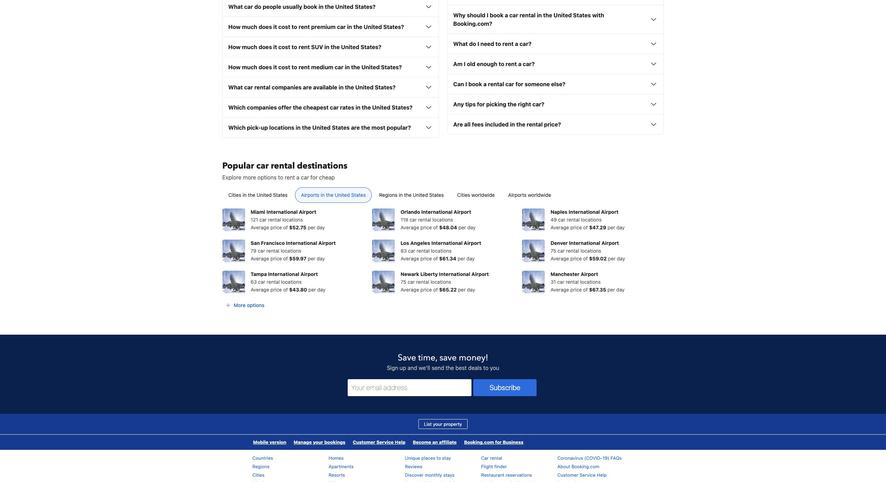 Task type: vqa. For each thing, say whether or not it's contained in the screenshot.


Task type: locate. For each thing, give the bounding box(es) containing it.
explore
[[222, 174, 241, 181]]

1 vertical spatial do
[[469, 41, 476, 47]]

1 horizontal spatial are
[[351, 125, 360, 131]]

0 vertical spatial customer service help link
[[349, 435, 409, 450]]

0 horizontal spatial 75
[[401, 279, 406, 285]]

pick-
[[247, 125, 261, 131]]

your right manage
[[313, 440, 323, 445]]

help up "unique" on the left bottom of the page
[[395, 440, 405, 445]]

price inside denver international airport 75 car rental locations average price of $59.02 per day
[[570, 256, 582, 262]]

the down what car do people usually book in the united states? dropdown button
[[353, 24, 362, 30]]

0 horizontal spatial are
[[303, 84, 312, 91]]

picking
[[486, 101, 506, 108]]

1 vertical spatial book
[[490, 12, 504, 18]]

day right '$59.97'
[[317, 256, 325, 262]]

states? inside the how much does it cost to rent premium car in the united states? dropdown button
[[383, 24, 404, 30]]

1 vertical spatial what
[[453, 41, 468, 47]]

locations
[[269, 125, 294, 131], [282, 217, 303, 223], [432, 217, 453, 223], [581, 217, 602, 223], [281, 248, 301, 254], [431, 248, 452, 254], [581, 248, 601, 254], [281, 279, 302, 285], [431, 279, 451, 285], [580, 279, 601, 285]]

1 vertical spatial car?
[[523, 61, 535, 67]]

in inside button
[[243, 192, 247, 198]]

to right need
[[496, 41, 501, 47]]

0 horizontal spatial regions
[[252, 464, 270, 470]]

0 horizontal spatial customer
[[353, 440, 375, 445]]

locations up $48.04
[[432, 217, 453, 223]]

worldwide for cities worldwide
[[472, 192, 495, 198]]

3 does from the top
[[259, 64, 272, 70]]

2 airports from the left
[[508, 192, 527, 198]]

1 vertical spatial does
[[259, 44, 272, 50]]

1 horizontal spatial regions
[[379, 192, 397, 198]]

2 how from the top
[[228, 44, 241, 50]]

in down which companies offer the cheapest car rates  in the united states?
[[296, 125, 301, 131]]

how much does it cost to rent suv in the united states? button
[[228, 43, 433, 51]]

1 vertical spatial it
[[273, 44, 277, 50]]

car inside miami international airport 121 car rental locations average price of $52.75 per day
[[259, 217, 267, 223]]

customer right the bookings
[[353, 440, 375, 445]]

per inside newark liberty international airport 75 car rental locations average price of $65.22 per day
[[458, 287, 466, 293]]

75 inside newark liberty international airport 75 car rental locations average price of $65.22 per day
[[401, 279, 406, 285]]

0 vertical spatial customer
[[353, 440, 375, 445]]

75 down the denver
[[551, 248, 556, 254]]

newark
[[401, 271, 419, 277]]

your for bookings
[[313, 440, 323, 445]]

in up 'what do i need to rent a car?' dropdown button
[[537, 12, 542, 18]]

cities inside the countries regions cities
[[252, 473, 265, 478]]

1 horizontal spatial book
[[468, 81, 482, 87]]

1 vertical spatial regions
[[252, 464, 270, 470]]

help down 19)
[[597, 473, 607, 478]]

airports down cheap
[[301, 192, 319, 198]]

which pick-up locations in the united states are the most popular? button
[[228, 124, 433, 132]]

do
[[254, 4, 261, 10], [469, 41, 476, 47]]

customer service help link
[[349, 435, 409, 450], [557, 473, 607, 478]]

to inside 'what do i need to rent a car?' dropdown button
[[496, 41, 501, 47]]

states for airports in the united states
[[351, 192, 366, 198]]

2 it from the top
[[273, 44, 277, 50]]

1 worldwide from the left
[[472, 192, 495, 198]]

book inside dropdown button
[[304, 4, 317, 10]]

cheap car rental at denver international airport – den image
[[522, 240, 545, 263]]

popular
[[222, 160, 254, 172]]

1 airports from the left
[[301, 192, 319, 198]]

1 horizontal spatial cities
[[252, 473, 265, 478]]

1 vertical spatial cost
[[278, 44, 290, 50]]

flight
[[481, 464, 493, 470]]

1 vertical spatial which
[[228, 125, 246, 131]]

the up the how much does it cost to rent premium car in the united states? dropdown button
[[325, 4, 334, 10]]

price up angeles
[[420, 225, 432, 231]]

companies
[[272, 84, 302, 91], [247, 104, 277, 111]]

car? for am i old enough to rent a car?
[[523, 61, 535, 67]]

0 vertical spatial service
[[376, 440, 394, 445]]

the up 'what do i need to rent a car?' dropdown button
[[543, 12, 552, 18]]

locations inside los angeles international airport 83 car rental locations average price of $61.34 per day
[[431, 248, 452, 254]]

to up cities in the united states
[[278, 174, 283, 181]]

places
[[421, 456, 435, 461]]

3 much from the top
[[242, 64, 257, 70]]

1 much from the top
[[242, 24, 257, 30]]

0 vertical spatial book
[[304, 4, 317, 10]]

locations up $65.22
[[431, 279, 451, 285]]

2 vertical spatial car?
[[532, 101, 544, 108]]

booking.com
[[464, 440, 494, 445], [572, 464, 599, 470]]

0 horizontal spatial help
[[395, 440, 405, 445]]

property
[[444, 422, 462, 427]]

average down 63
[[251, 287, 269, 293]]

rental inside tampa international airport 63 car rental locations average price of $43.80 per day
[[267, 279, 280, 285]]

3 it from the top
[[273, 64, 277, 70]]

restaurant
[[481, 473, 504, 478]]

0 horizontal spatial booking.com
[[464, 440, 494, 445]]

average down 121
[[251, 225, 269, 231]]

1 horizontal spatial help
[[597, 473, 607, 478]]

locations up $43.80
[[281, 279, 302, 285]]

0 vertical spatial how
[[228, 24, 241, 30]]

international up $61.34
[[431, 240, 463, 246]]

fees
[[472, 121, 484, 128]]

of left $59.02
[[583, 256, 588, 262]]

a up can i book a rental car for someone else?
[[518, 61, 522, 67]]

to left stay
[[437, 456, 441, 461]]

to left suv on the left top of page
[[292, 44, 297, 50]]

rent inside how much does it cost to rent medium car in the united states? dropdown button
[[299, 64, 310, 70]]

in
[[319, 4, 324, 10], [537, 12, 542, 18], [347, 24, 352, 30], [324, 44, 329, 50], [345, 64, 350, 70], [339, 84, 344, 91], [356, 104, 361, 111], [510, 121, 515, 128], [296, 125, 301, 131], [243, 192, 247, 198], [321, 192, 325, 198], [399, 192, 403, 198]]

and
[[408, 365, 417, 372]]

any
[[453, 101, 464, 108]]

0 vertical spatial your
[[433, 422, 442, 427]]

tab list
[[217, 188, 669, 204]]

airport inside san francisco international airport 79 car rental locations average price of $59.97 per day
[[318, 240, 336, 246]]

1 vertical spatial up
[[400, 365, 406, 372]]

1 vertical spatial your
[[313, 440, 323, 445]]

0 vertical spatial up
[[261, 125, 268, 131]]

help
[[395, 440, 405, 445], [597, 473, 607, 478]]

states inside button
[[273, 192, 288, 198]]

2 vertical spatial book
[[468, 81, 482, 87]]

day
[[317, 225, 325, 231], [467, 225, 476, 231], [617, 225, 625, 231], [317, 256, 325, 262], [467, 256, 475, 262], [617, 256, 625, 262], [317, 287, 326, 293], [467, 287, 475, 293], [616, 287, 625, 293]]

rental inside miami international airport 121 car rental locations average price of $52.75 per day
[[268, 217, 281, 223]]

1 vertical spatial help
[[597, 473, 607, 478]]

much for how much does it cost to rent suv in the united states?
[[242, 44, 257, 50]]

2 vertical spatial it
[[273, 64, 277, 70]]

per right $61.34
[[458, 256, 465, 262]]

i right should
[[487, 12, 489, 18]]

0 vertical spatial options
[[258, 174, 277, 181]]

0 horizontal spatial book
[[304, 4, 317, 10]]

locations up '$67.35'
[[580, 279, 601, 285]]

0 horizontal spatial worldwide
[[472, 192, 495, 198]]

of
[[283, 225, 288, 231], [433, 225, 438, 231], [583, 225, 588, 231], [283, 256, 288, 262], [433, 256, 438, 262], [583, 256, 588, 262], [283, 287, 288, 293], [433, 287, 438, 293], [583, 287, 588, 293]]

worldwide inside button
[[528, 192, 551, 198]]

of inside miami international airport 121 car rental locations average price of $52.75 per day
[[283, 225, 288, 231]]

average inside miami international airport 121 car rental locations average price of $52.75 per day
[[251, 225, 269, 231]]

car? inside dropdown button
[[523, 61, 535, 67]]

1 horizontal spatial booking.com
[[572, 464, 599, 470]]

1 vertical spatial booking.com
[[572, 464, 599, 470]]

for
[[516, 81, 523, 87], [477, 101, 485, 108], [311, 174, 318, 181], [495, 440, 502, 445]]

3 cost from the top
[[278, 64, 290, 70]]

to inside am i old enough to rent a car? dropdown button
[[499, 61, 504, 67]]

car inside can i book a rental car for someone else? "dropdown button"
[[505, 81, 514, 87]]

the down save
[[446, 365, 454, 372]]

the down cheap
[[326, 192, 333, 198]]

0 vertical spatial it
[[273, 24, 277, 30]]

resorts
[[329, 473, 345, 478]]

up inside dropdown button
[[261, 125, 268, 131]]

united inside "dropdown button"
[[355, 84, 374, 91]]

1 horizontal spatial service
[[580, 473, 596, 478]]

a inside dropdown button
[[515, 41, 518, 47]]

locations inside newark liberty international airport 75 car rental locations average price of $65.22 per day
[[431, 279, 451, 285]]

price up francisco
[[270, 225, 282, 231]]

the inside how much does it cost to rent suv in the united states? dropdown button
[[331, 44, 340, 50]]

an
[[432, 440, 438, 445]]

airport inside orlando international airport 119 car rental locations average price of $48.04 per day
[[454, 209, 471, 215]]

i inside "dropdown button"
[[465, 81, 467, 87]]

per right $59.02
[[608, 256, 616, 262]]

in right included
[[510, 121, 515, 128]]

2 does from the top
[[259, 44, 272, 50]]

more options button
[[222, 299, 267, 312]]

locations up the $47.29
[[581, 217, 602, 223]]

2 vertical spatial how
[[228, 64, 241, 70]]

average down 49
[[551, 225, 569, 231]]

a down enough
[[483, 81, 487, 87]]

locations up $61.34
[[431, 248, 452, 254]]

0 vertical spatial booking.com
[[464, 440, 494, 445]]

1 how from the top
[[228, 24, 241, 30]]

0 vertical spatial which
[[228, 104, 246, 111]]

navigation
[[250, 435, 527, 450]]

in down more
[[243, 192, 247, 198]]

list
[[424, 422, 432, 427]]

1 horizontal spatial do
[[469, 41, 476, 47]]

price down francisco
[[270, 256, 282, 262]]

1 vertical spatial customer
[[557, 473, 578, 478]]

what car rental companies are available in the united states? button
[[228, 83, 433, 92]]

price inside newark liberty international airport 75 car rental locations average price of $65.22 per day
[[420, 287, 432, 293]]

$67.35
[[589, 287, 606, 293]]

regions down countries link at the bottom of page
[[252, 464, 270, 470]]

the inside the how much does it cost to rent premium car in the united states? dropdown button
[[353, 24, 362, 30]]

international inside newark liberty international airport 75 car rental locations average price of $65.22 per day
[[439, 271, 470, 277]]

book inside "dropdown button"
[[468, 81, 482, 87]]

1 vertical spatial companies
[[247, 104, 277, 111]]

2 vertical spatial does
[[259, 64, 272, 70]]

of inside orlando international airport 119 car rental locations average price of $48.04 per day
[[433, 225, 438, 231]]

states
[[573, 12, 591, 18], [332, 125, 350, 131], [273, 192, 288, 198], [351, 192, 366, 198], [429, 192, 444, 198]]

the down cheapest
[[302, 125, 311, 131]]

the left right
[[508, 101, 517, 108]]

about
[[557, 464, 570, 470]]

(covid-
[[584, 456, 603, 461]]

0 vertical spatial regions
[[379, 192, 397, 198]]

cities link
[[252, 473, 265, 478]]

rental inside popular car rental destinations explore more options to rent a car for cheap
[[271, 160, 295, 172]]

we'll
[[419, 365, 430, 372]]

0 vertical spatial much
[[242, 24, 257, 30]]

1 vertical spatial options
[[247, 303, 264, 309]]

booking.com?
[[453, 21, 492, 27]]

1 vertical spatial much
[[242, 44, 257, 50]]

to left 'you'
[[483, 365, 489, 372]]

save
[[439, 352, 457, 364]]

the right offer
[[293, 104, 302, 111]]

homes apartments resorts
[[329, 456, 354, 478]]

right
[[518, 101, 531, 108]]

it for medium
[[273, 64, 277, 70]]

cities in the united states
[[228, 192, 288, 198]]

rental inside naples international airport 49 car rental locations average price of $47.29 per day
[[567, 217, 580, 223]]

mobile
[[253, 440, 268, 445]]

average inside naples international airport 49 car rental locations average price of $47.29 per day
[[551, 225, 569, 231]]

customer service help link for about booking.com
[[557, 473, 607, 478]]

0 vertical spatial help
[[395, 440, 405, 445]]

what for what car do people usually book in the united states?
[[228, 4, 243, 10]]

locations down offer
[[269, 125, 294, 131]]

price inside los angeles international airport 83 car rental locations average price of $61.34 per day
[[420, 256, 432, 262]]

1 cost from the top
[[278, 24, 290, 30]]

how much does it cost to rent medium car in the united states?
[[228, 64, 402, 70]]

navigation inside save time, save money! footer
[[250, 435, 527, 450]]

2 vertical spatial much
[[242, 64, 257, 70]]

2 worldwide from the left
[[528, 192, 551, 198]]

the down right
[[516, 121, 525, 128]]

customer down about
[[557, 473, 578, 478]]

price down manchester
[[570, 287, 582, 293]]

states? inside what car rental companies are available in the united states? "dropdown button"
[[375, 84, 396, 91]]

i right can
[[465, 81, 467, 87]]

cost for medium
[[278, 64, 290, 70]]

any tips for picking the right car? button
[[453, 100, 658, 109]]

1 it from the top
[[273, 24, 277, 30]]

price?
[[544, 121, 561, 128]]

75
[[551, 248, 556, 254], [401, 279, 406, 285]]

locations up '$59.97'
[[281, 248, 301, 254]]

cities worldwide button
[[451, 188, 501, 203]]

a inside popular car rental destinations explore more options to rent a car for cheap
[[296, 174, 299, 181]]

in right medium
[[345, 64, 350, 70]]

2 horizontal spatial cities
[[457, 192, 470, 198]]

0 vertical spatial car?
[[520, 41, 532, 47]]

cheap car rental at los angeles international airport – lax image
[[372, 240, 395, 263]]

your
[[433, 422, 442, 427], [313, 440, 323, 445]]

car? for what do i need to rent a car?
[[520, 41, 532, 47]]

international up $48.04
[[421, 209, 453, 215]]

does for how much does it cost to rent suv in the united states?
[[259, 44, 272, 50]]

1 does from the top
[[259, 24, 272, 30]]

car?
[[520, 41, 532, 47], [523, 61, 535, 67], [532, 101, 544, 108]]

airports worldwide button
[[502, 188, 557, 203]]

0 vertical spatial what
[[228, 4, 243, 10]]

locations inside orlando international airport 119 car rental locations average price of $48.04 per day
[[432, 217, 453, 223]]

rent inside how much does it cost to rent suv in the united states? dropdown button
[[299, 44, 310, 50]]

of left the $47.29
[[583, 225, 588, 231]]

2 which from the top
[[228, 125, 246, 131]]

in down cheap
[[321, 192, 325, 198]]

1 horizontal spatial up
[[400, 365, 406, 372]]

0 vertical spatial cost
[[278, 24, 290, 30]]

price up manchester
[[570, 256, 582, 262]]

0 horizontal spatial cities
[[228, 192, 241, 198]]

a right should
[[505, 12, 508, 18]]

book right usually
[[304, 4, 317, 10]]

rental inside car rental flight finder restaurant reservations
[[490, 456, 502, 461]]

a inside "dropdown button"
[[483, 81, 487, 87]]

for left cheap
[[311, 174, 318, 181]]

1 horizontal spatial airports
[[508, 192, 527, 198]]

average inside manchester airport 31 car rental locations average price of $67.35 per day
[[551, 287, 569, 293]]

of inside san francisco international airport 79 car rental locations average price of $59.97 per day
[[283, 256, 288, 262]]

service inside navigation
[[376, 440, 394, 445]]

0 horizontal spatial customer service help link
[[349, 435, 409, 450]]

you
[[490, 365, 499, 372]]

0 vertical spatial does
[[259, 24, 272, 30]]

2 much from the top
[[242, 44, 257, 50]]

airport inside miami international airport 121 car rental locations average price of $52.75 per day
[[299, 209, 316, 215]]

stay
[[442, 456, 451, 461]]

more options
[[234, 303, 264, 309]]

locations inside san francisco international airport 79 car rental locations average price of $59.97 per day
[[281, 248, 301, 254]]

sign
[[387, 365, 398, 372]]

the inside what car rental companies are available in the united states? "dropdown button"
[[345, 84, 354, 91]]

1 horizontal spatial customer
[[557, 473, 578, 478]]

popular car rental destinations explore more options to rent a car for cheap
[[222, 160, 348, 181]]

per
[[308, 225, 315, 231], [459, 225, 466, 231], [608, 225, 615, 231], [308, 256, 315, 262], [458, 256, 465, 262], [608, 256, 616, 262], [308, 287, 316, 293], [458, 287, 466, 293], [608, 287, 615, 293]]

locations up '$52.75'
[[282, 217, 303, 223]]

0 vertical spatial companies
[[272, 84, 302, 91]]

why should i book a car rental in the united states with booking.com? button
[[453, 11, 658, 28]]

0 vertical spatial are
[[303, 84, 312, 91]]

airports up cheap car rental at naples international airport – nap image
[[508, 192, 527, 198]]

per right the $47.29
[[608, 225, 615, 231]]

car? right right
[[532, 101, 544, 108]]

companies up offer
[[272, 84, 302, 91]]

the right suv on the left top of page
[[331, 44, 340, 50]]

0 horizontal spatial your
[[313, 440, 323, 445]]

the inside any tips for picking the right car? dropdown button
[[508, 101, 517, 108]]

rental inside why should i book a car rental in the united states with booking.com?
[[520, 12, 536, 18]]

per inside tampa international airport 63 car rental locations average price of $43.80 per day
[[308, 287, 316, 293]]

per right '$52.75'
[[308, 225, 315, 231]]

your for property
[[433, 422, 442, 427]]

2 horizontal spatial book
[[490, 12, 504, 18]]

which for which companies offer the cheapest car rates  in the united states?
[[228, 104, 246, 111]]

of left '$67.35'
[[583, 287, 588, 293]]

cheap car rental at miami international airport – mia image
[[222, 209, 245, 231]]

regions up cheap car rental at orlando international airport – mco image
[[379, 192, 397, 198]]

1 vertical spatial how
[[228, 44, 241, 50]]

airport inside los angeles international airport 83 car rental locations average price of $61.34 per day
[[464, 240, 481, 246]]

are all fees included in the rental price?
[[453, 121, 561, 128]]

1 horizontal spatial 75
[[551, 248, 556, 254]]

1 vertical spatial 75
[[401, 279, 406, 285]]

do left need
[[469, 41, 476, 47]]

0 horizontal spatial up
[[261, 125, 268, 131]]

what for what car rental companies are available in the united states?
[[228, 84, 243, 91]]

car inside orlando international airport 119 car rental locations average price of $48.04 per day
[[410, 217, 417, 223]]

day right $43.80
[[317, 287, 326, 293]]

cost down how much does it cost to rent suv in the united states?
[[278, 64, 290, 70]]

international up '$52.75'
[[266, 209, 298, 215]]

locations inside denver international airport 75 car rental locations average price of $59.02 per day
[[581, 248, 601, 254]]

day right $48.04
[[467, 225, 476, 231]]

average inside newark liberty international airport 75 car rental locations average price of $65.22 per day
[[401, 287, 419, 293]]

does inside dropdown button
[[259, 44, 272, 50]]

international up the $47.29
[[569, 209, 600, 215]]

car? down why should i book a car rental in the united states with booking.com?
[[520, 41, 532, 47]]

price left $43.80
[[270, 287, 282, 293]]

of left $48.04
[[433, 225, 438, 231]]

average inside san francisco international airport 79 car rental locations average price of $59.97 per day
[[251, 256, 269, 262]]

day inside newark liberty international airport 75 car rental locations average price of $65.22 per day
[[467, 287, 475, 293]]

0 horizontal spatial service
[[376, 440, 394, 445]]

1 vertical spatial service
[[580, 473, 596, 478]]

cheap car rental at manchester airport – man image
[[522, 271, 545, 294]]

book right can
[[468, 81, 482, 87]]

car inside tampa international airport 63 car rental locations average price of $43.80 per day
[[258, 279, 265, 285]]

included
[[485, 121, 509, 128]]

i inside why should i book a car rental in the united states with booking.com?
[[487, 12, 489, 18]]

price left the $47.29
[[570, 225, 582, 231]]

of left $65.22
[[433, 287, 438, 293]]

apartments
[[329, 464, 354, 470]]

per right $48.04
[[459, 225, 466, 231]]

a down destinations
[[296, 174, 299, 181]]

save
[[398, 352, 416, 364]]

much for how much does it cost to rent medium car in the united states?
[[242, 64, 257, 70]]

average down 'newark'
[[401, 287, 419, 293]]

it inside how much does it cost to rent suv in the united states? dropdown button
[[273, 44, 277, 50]]

2 vertical spatial cost
[[278, 64, 290, 70]]

it inside the how much does it cost to rent premium car in the united states? dropdown button
[[273, 24, 277, 30]]

0 vertical spatial do
[[254, 4, 261, 10]]

am i old enough to rent a car? button
[[453, 60, 658, 68]]

1 vertical spatial are
[[351, 125, 360, 131]]

31
[[551, 279, 556, 285]]

2 cost from the top
[[278, 44, 290, 50]]

day right $59.02
[[617, 256, 625, 262]]

$47.29
[[589, 225, 606, 231]]

much inside dropdown button
[[242, 24, 257, 30]]

states? inside how much does it cost to rent suv in the united states? dropdown button
[[361, 44, 381, 50]]

which
[[228, 104, 246, 111], [228, 125, 246, 131]]

booking.com up car
[[464, 440, 494, 445]]

day right '$52.75'
[[317, 225, 325, 231]]

of left $61.34
[[433, 256, 438, 262]]

for left business
[[495, 440, 502, 445]]

average down 119
[[401, 225, 419, 231]]

which companies offer the cheapest car rates  in the united states?
[[228, 104, 413, 111]]

tab list containing cities in the united states
[[217, 188, 669, 204]]

2 vertical spatial what
[[228, 84, 243, 91]]

average down 79
[[251, 256, 269, 262]]

popular?
[[387, 125, 411, 131]]

do left the people
[[254, 4, 261, 10]]

1 vertical spatial customer service help link
[[557, 473, 607, 478]]

1 horizontal spatial your
[[433, 422, 442, 427]]

car? up someone
[[523, 61, 535, 67]]

much inside dropdown button
[[242, 64, 257, 70]]

how for how much does it cost to rent suv in the united states?
[[228, 44, 241, 50]]

restaurant reservations link
[[481, 473, 532, 478]]

0 vertical spatial 75
[[551, 248, 556, 254]]

am
[[453, 61, 463, 67]]

countries regions cities
[[252, 456, 273, 478]]

cities worldwide
[[457, 192, 495, 198]]

cheap car rental at tampa international airport – tpa image
[[222, 271, 245, 294]]

it for premium
[[273, 24, 277, 30]]

1 horizontal spatial customer service help link
[[557, 473, 607, 478]]

average
[[251, 225, 269, 231], [401, 225, 419, 231], [551, 225, 569, 231], [251, 256, 269, 262], [401, 256, 419, 262], [551, 256, 569, 262], [251, 287, 269, 293], [401, 287, 419, 293], [551, 287, 569, 293]]

1 horizontal spatial worldwide
[[528, 192, 551, 198]]

navigation containing mobile version
[[250, 435, 527, 450]]

3 how from the top
[[228, 64, 241, 70]]

usually
[[283, 4, 302, 10]]

car inside what car do people usually book in the united states? dropdown button
[[244, 4, 253, 10]]

the down more
[[248, 192, 255, 198]]

of left $43.80
[[283, 287, 288, 293]]

stays
[[443, 473, 455, 478]]

manage your bookings link
[[290, 435, 349, 450]]

cheap
[[319, 174, 335, 181]]

airports for airports worldwide
[[508, 192, 527, 198]]

manage
[[294, 440, 312, 445]]

in inside "dropdown button"
[[510, 121, 515, 128]]

cost for suv
[[278, 44, 290, 50]]

up inside the save time, save money! sign up and we'll send the best deals to you
[[400, 365, 406, 372]]

1 which from the top
[[228, 104, 246, 111]]

reservations
[[506, 473, 532, 478]]

cheap car rental at orlando international airport – mco image
[[372, 209, 395, 231]]

day right '$67.35'
[[616, 287, 625, 293]]

in up premium
[[319, 4, 324, 10]]

to inside popular car rental destinations explore more options to rent a car for cheap
[[278, 174, 283, 181]]

per right '$67.35'
[[608, 287, 615, 293]]

worldwide inside "button"
[[472, 192, 495, 198]]

83
[[401, 248, 407, 254]]

companies inside what car rental companies are available in the united states? "dropdown button"
[[272, 84, 302, 91]]

average down the denver
[[551, 256, 569, 262]]

cheap car rental at naples international airport – nap image
[[522, 209, 545, 231]]

what for what do i need to rent a car?
[[453, 41, 468, 47]]

which for which pick-up locations in the united states are the most popular?
[[228, 125, 246, 131]]

companies inside which companies offer the cheapest car rates  in the united states? dropdown button
[[247, 104, 277, 111]]

0 horizontal spatial airports
[[301, 192, 319, 198]]

booking.com down coronavirus (covid-19) faqs link
[[572, 464, 599, 470]]

become an affiliate link
[[409, 435, 460, 450]]



Task type: describe. For each thing, give the bounding box(es) containing it.
save time, save money! footer
[[0, 335, 886, 483]]

per inside manchester airport 31 car rental locations average price of $67.35 per day
[[608, 287, 615, 293]]

else?
[[551, 81, 565, 87]]

what car do people usually book in the united states? button
[[228, 3, 433, 11]]

day inside tampa international airport 63 car rental locations average price of $43.80 per day
[[317, 287, 326, 293]]

how for how much does it cost to rent medium car in the united states?
[[228, 64, 241, 70]]

affiliate
[[439, 440, 457, 445]]

$61.34
[[439, 256, 456, 262]]

in right rates
[[356, 104, 361, 111]]

version
[[270, 440, 286, 445]]

help inside coronavirus (covid-19) faqs about booking.com customer service help
[[597, 473, 607, 478]]

price inside naples international airport 49 car rental locations average price of $47.29 per day
[[570, 225, 582, 231]]

can
[[453, 81, 464, 87]]

states inside dropdown button
[[332, 125, 350, 131]]

offer
[[278, 104, 292, 111]]

average inside orlando international airport 119 car rental locations average price of $48.04 per day
[[401, 225, 419, 231]]

states? inside what car do people usually book in the united states? dropdown button
[[355, 4, 376, 10]]

are inside "dropdown button"
[[303, 84, 312, 91]]

rental inside orlando international airport 119 car rental locations average price of $48.04 per day
[[418, 217, 431, 223]]

the inside why should i book a car rental in the united states with booking.com?
[[543, 12, 552, 18]]

regions in the united states
[[379, 192, 444, 198]]

per inside denver international airport 75 car rental locations average price of $59.02 per day
[[608, 256, 616, 262]]

customer inside coronavirus (covid-19) faqs about booking.com customer service help
[[557, 473, 578, 478]]

deals
[[468, 365, 482, 372]]

how for how much does it cost to rent premium car in the united states?
[[228, 24, 241, 30]]

san
[[251, 240, 260, 246]]

which pick-up locations in the united states are the most popular?
[[228, 125, 411, 131]]

Your email address email field
[[348, 380, 472, 397]]

customer service help link for manage your bookings
[[349, 435, 409, 450]]

airports worldwide
[[508, 192, 551, 198]]

united inside button
[[257, 192, 272, 198]]

i left old on the right top of the page
[[464, 61, 466, 67]]

are inside dropdown button
[[351, 125, 360, 131]]

$48.04
[[439, 225, 457, 231]]

medium
[[311, 64, 333, 70]]

airport inside newark liberty international airport 75 car rental locations average price of $65.22 per day
[[472, 271, 489, 277]]

customer service help
[[353, 440, 405, 445]]

rent inside am i old enough to rent a car? dropdown button
[[506, 61, 517, 67]]

destinations
[[297, 160, 348, 172]]

car inside newark liberty international airport 75 car rental locations average price of $65.22 per day
[[408, 279, 415, 285]]

time,
[[418, 352, 437, 364]]

cost for premium
[[278, 24, 290, 30]]

average inside los angeles international airport 83 car rental locations average price of $61.34 per day
[[401, 256, 419, 262]]

countries link
[[252, 456, 273, 461]]

angeles
[[410, 240, 430, 246]]

become an affiliate
[[413, 440, 457, 445]]

booking.com for business
[[464, 440, 523, 445]]

unique places to stay link
[[405, 456, 451, 461]]

in inside "dropdown button"
[[339, 84, 344, 91]]

booking.com for business link
[[461, 435, 527, 450]]

car inside what car rental companies are available in the united states? "dropdown button"
[[244, 84, 253, 91]]

unique
[[405, 456, 420, 461]]

regions inside the countries regions cities
[[252, 464, 270, 470]]

for inside popular car rental destinations explore more options to rent a car for cheap
[[311, 174, 318, 181]]

121
[[251, 217, 258, 223]]

per inside miami international airport 121 car rental locations average price of $52.75 per day
[[308, 225, 315, 231]]

for inside "link"
[[495, 440, 502, 445]]

19)
[[603, 456, 609, 461]]

the left 'most'
[[361, 125, 370, 131]]

in right suv on the left top of page
[[324, 44, 329, 50]]

does for how much does it cost to rent medium car in the united states?
[[259, 64, 272, 70]]

international inside miami international airport 121 car rental locations average price of $52.75 per day
[[266, 209, 298, 215]]

car inside how much does it cost to rent medium car in the united states? dropdown button
[[335, 64, 344, 70]]

people
[[263, 4, 281, 10]]

homes
[[329, 456, 344, 461]]

states for cities in the united states
[[273, 192, 288, 198]]

countries
[[252, 456, 273, 461]]

car inside the how much does it cost to rent premium car in the united states? dropdown button
[[337, 24, 346, 30]]

why should i book a car rental in the united states with booking.com?
[[453, 12, 604, 27]]

orlando international airport 119 car rental locations average price of $48.04 per day
[[401, 209, 476, 231]]

rental inside san francisco international airport 79 car rental locations average price of $59.97 per day
[[266, 248, 279, 254]]

international inside san francisco international airport 79 car rental locations average price of $59.97 per day
[[286, 240, 317, 246]]

price inside miami international airport 121 car rental locations average price of $52.75 per day
[[270, 225, 282, 231]]

per inside los angeles international airport 83 car rental locations average price of $61.34 per day
[[458, 256, 465, 262]]

save time, save money! sign up and we'll send the best deals to you
[[387, 352, 499, 372]]

which companies offer the cheapest car rates  in the united states? button
[[228, 103, 433, 112]]

car inside denver international airport 75 car rental locations average price of $59.02 per day
[[558, 248, 565, 254]]

send
[[432, 365, 444, 372]]

more
[[234, 303, 246, 309]]

airports for airports in the united states
[[301, 192, 319, 198]]

are
[[453, 121, 463, 128]]

miami international airport 121 car rental locations average price of $52.75 per day
[[251, 209, 325, 231]]

about booking.com link
[[557, 464, 599, 470]]

day inside denver international airport 75 car rental locations average price of $59.02 per day
[[617, 256, 625, 262]]

how much does it cost to rent medium car in the united states? button
[[228, 63, 433, 72]]

in right premium
[[347, 24, 352, 30]]

in inside "button"
[[399, 192, 403, 198]]

states? inside how much does it cost to rent medium car in the united states? dropdown button
[[381, 64, 402, 70]]

a inside why should i book a car rental in the united states with booking.com?
[[505, 12, 508, 18]]

mobile version link
[[250, 435, 290, 450]]

am i old enough to rent a car?
[[453, 61, 535, 67]]

how much does it cost to rent premium car in the united states? button
[[228, 23, 433, 31]]

price inside orlando international airport 119 car rental locations average price of $48.04 per day
[[420, 225, 432, 231]]

rent inside 'what do i need to rent a car?' dropdown button
[[502, 41, 514, 47]]

day inside san francisco international airport 79 car rental locations average price of $59.97 per day
[[317, 256, 325, 262]]

locations inside tampa international airport 63 car rental locations average price of $43.80 per day
[[281, 279, 302, 285]]

resorts link
[[329, 473, 345, 478]]

car inside manchester airport 31 car rental locations average price of $67.35 per day
[[557, 279, 564, 285]]

booking.com inside "link"
[[464, 440, 494, 445]]

rental inside manchester airport 31 car rental locations average price of $67.35 per day
[[566, 279, 579, 285]]

international inside naples international airport 49 car rental locations average price of $47.29 per day
[[569, 209, 600, 215]]

of inside denver international airport 75 car rental locations average price of $59.02 per day
[[583, 256, 588, 262]]

what do i need to rent a car?
[[453, 41, 532, 47]]

options inside popular car rental destinations explore more options to rent a car for cheap
[[258, 174, 277, 181]]

to inside how much does it cost to rent suv in the united states? dropdown button
[[292, 44, 297, 50]]

rent inside the how much does it cost to rent premium car in the united states? dropdown button
[[299, 24, 310, 30]]

naples
[[551, 209, 567, 215]]

united inside why should i book a car rental in the united states with booking.com?
[[554, 12, 572, 18]]

of inside manchester airport 31 car rental locations average price of $67.35 per day
[[583, 287, 588, 293]]

cheap car rental at newark liberty international airport – ewr image
[[372, 271, 395, 294]]

regions in the united states button
[[373, 188, 450, 203]]

of inside tampa international airport 63 car rental locations average price of $43.80 per day
[[283, 287, 288, 293]]

cheap car rental at san francisco international airport – sfo image
[[222, 240, 245, 263]]

business
[[503, 440, 523, 445]]

are all fees included in the rental price? button
[[453, 120, 658, 129]]

in inside dropdown button
[[345, 64, 350, 70]]

day inside miami international airport 121 car rental locations average price of $52.75 per day
[[317, 225, 325, 231]]

best
[[455, 365, 467, 372]]

$52.75
[[289, 225, 306, 231]]

per inside orlando international airport 119 car rental locations average price of $48.04 per day
[[459, 225, 466, 231]]

rental inside los angeles international airport 83 car rental locations average price of $61.34 per day
[[417, 248, 430, 254]]

suv
[[311, 44, 323, 50]]

flight finder link
[[481, 464, 507, 470]]

customer inside navigation
[[353, 440, 375, 445]]

how much does it cost to rent premium car in the united states?
[[228, 24, 404, 30]]

does for how much does it cost to rent premium car in the united states?
[[259, 24, 272, 30]]

cities for cities in the united states
[[228, 192, 241, 198]]

mobile version
[[253, 440, 286, 445]]

airport inside naples international airport 49 car rental locations average price of $47.29 per day
[[601, 209, 619, 215]]

average inside tampa international airport 63 car rental locations average price of $43.80 per day
[[251, 287, 269, 293]]

states for regions in the united states
[[429, 192, 444, 198]]

cities for cities worldwide
[[457, 192, 470, 198]]

need
[[481, 41, 494, 47]]

los
[[401, 240, 409, 246]]

international inside los angeles international airport 83 car rental locations average price of $61.34 per day
[[431, 240, 463, 246]]

day inside orlando international airport 119 car rental locations average price of $48.04 per day
[[467, 225, 476, 231]]

united inside "button"
[[413, 192, 428, 198]]

orlando
[[401, 209, 420, 215]]

premium
[[311, 24, 336, 30]]

states? inside which companies offer the cheapest car rates  in the united states? dropdown button
[[392, 104, 413, 111]]

day inside manchester airport 31 car rental locations average price of $67.35 per day
[[616, 287, 625, 293]]

denver
[[551, 240, 568, 246]]

to inside the how much does it cost to rent premium car in the united states? dropdown button
[[292, 24, 297, 30]]

much for how much does it cost to rent premium car in the united states?
[[242, 24, 257, 30]]

the right rates
[[362, 104, 371, 111]]

newark liberty international airport 75 car rental locations average price of $65.22 per day
[[401, 271, 489, 293]]

list your property link
[[418, 420, 468, 430]]

available
[[313, 84, 337, 91]]

old
[[467, 61, 475, 67]]

homes link
[[329, 456, 344, 461]]

in inside why should i book a car rental in the united states with booking.com?
[[537, 12, 542, 18]]

san francisco international airport 79 car rental locations average price of $59.97 per day
[[251, 240, 336, 262]]

manchester
[[551, 271, 580, 277]]

car inside los angeles international airport 83 car rental locations average price of $61.34 per day
[[408, 248, 415, 254]]

what car do people usually book in the united states?
[[228, 4, 376, 10]]

75 inside denver international airport 75 car rental locations average price of $59.02 per day
[[551, 248, 556, 254]]

discover monthly stays link
[[405, 473, 455, 478]]

international inside denver international airport 75 car rental locations average price of $59.02 per day
[[569, 240, 600, 246]]

bookings
[[324, 440, 345, 445]]

price inside tampa international airport 63 car rental locations average price of $43.80 per day
[[270, 287, 282, 293]]

faqs
[[611, 456, 622, 461]]

options inside button
[[247, 303, 264, 309]]

it for suv
[[273, 44, 277, 50]]

international inside tampa international airport 63 car rental locations average price of $43.80 per day
[[268, 271, 299, 277]]

booking.com inside coronavirus (covid-19) faqs about booking.com customer service help
[[572, 464, 599, 470]]

unique places to stay reviews discover monthly stays
[[405, 456, 455, 478]]

0 horizontal spatial do
[[254, 4, 261, 10]]

rates
[[340, 104, 354, 111]]

for inside "dropdown button"
[[516, 81, 523, 87]]

day inside naples international airport 49 car rental locations average price of $47.29 per day
[[617, 225, 625, 231]]

worldwide for airports worldwide
[[528, 192, 551, 198]]

average inside denver international airport 75 car rental locations average price of $59.02 per day
[[551, 256, 569, 262]]

become
[[413, 440, 431, 445]]

airport inside manchester airport 31 car rental locations average price of $67.35 per day
[[581, 271, 598, 277]]

reviews
[[405, 464, 422, 470]]

denver international airport 75 car rental locations average price of $59.02 per day
[[551, 240, 625, 262]]

cities in the united states button
[[222, 188, 294, 203]]

what do i need to rent a car? button
[[453, 40, 658, 48]]

car inside why should i book a car rental in the united states with booking.com?
[[509, 12, 518, 18]]

$59.97
[[289, 256, 306, 262]]

the inside what car do people usually book in the united states? dropdown button
[[325, 4, 334, 10]]



